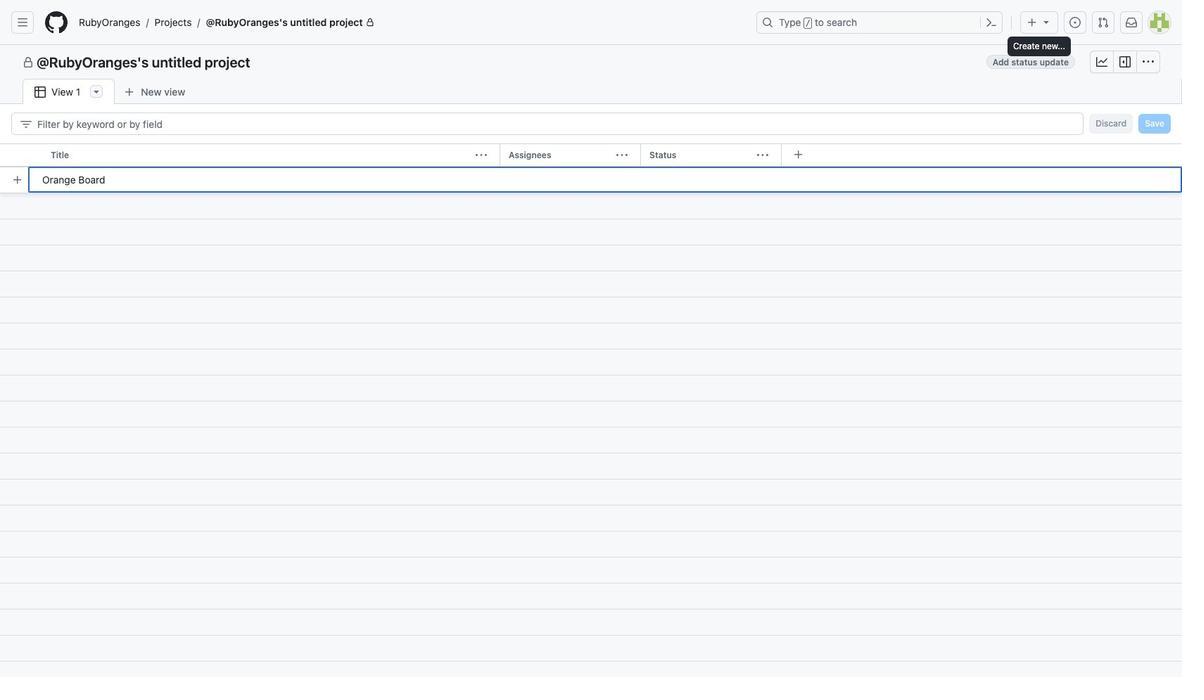 Task type: locate. For each thing, give the bounding box(es) containing it.
status column options image
[[757, 150, 769, 161]]

tab list
[[23, 79, 217, 105]]

triangle down image
[[1041, 16, 1052, 27]]

sc 9kayk9 0 image
[[1097, 56, 1108, 68], [1143, 56, 1154, 68], [20, 119, 32, 130]]

command palette image
[[986, 17, 997, 28]]

2 column header from the left
[[500, 144, 646, 168]]

row
[[0, 144, 1183, 168], [6, 167, 1183, 193]]

plus image
[[1027, 17, 1038, 28]]

column header
[[42, 144, 505, 168], [500, 144, 646, 168], [641, 144, 787, 168]]

tab panel
[[0, 104, 1183, 678]]

sc 9kayk9 0 image
[[1120, 56, 1131, 68], [23, 57, 34, 68], [34, 87, 46, 98]]

1 column header from the left
[[42, 144, 505, 168]]

0 horizontal spatial sc 9kayk9 0 image
[[20, 119, 32, 130]]

notifications image
[[1126, 17, 1137, 28]]

title column options image
[[476, 150, 487, 161]]

grid
[[0, 144, 1183, 678]]

create new item or add existing item image
[[12, 174, 23, 185]]

homepage image
[[45, 11, 68, 34]]

list
[[73, 11, 748, 34]]

cell
[[0, 144, 42, 168]]

2 horizontal spatial sc 9kayk9 0 image
[[1120, 56, 1131, 68]]

tooltip
[[1008, 37, 1071, 56]]



Task type: describe. For each thing, give the bounding box(es) containing it.
project navigation
[[0, 45, 1183, 79]]

1 horizontal spatial sc 9kayk9 0 image
[[34, 87, 46, 98]]

0 horizontal spatial sc 9kayk9 0 image
[[23, 57, 34, 68]]

lock image
[[366, 18, 374, 27]]

view filters region
[[11, 113, 1171, 135]]

add field image
[[793, 149, 805, 160]]

git pull request image
[[1098, 17, 1109, 28]]

sc 9kayk9 0 image inside view filters region
[[20, 119, 32, 130]]

Start typing to create a draft, or type hashtag to select a repository text field
[[28, 167, 1183, 193]]

Filter by keyword or by field field
[[37, 113, 1072, 134]]

3 column header from the left
[[641, 144, 787, 168]]

1 horizontal spatial sc 9kayk9 0 image
[[1097, 56, 1108, 68]]

view options for view 1 image
[[91, 86, 102, 97]]

assignees column options image
[[617, 150, 628, 161]]

row down view filters region
[[0, 144, 1183, 168]]

row down assignees column options image
[[6, 167, 1183, 193]]

issue opened image
[[1070, 17, 1081, 28]]

2 horizontal spatial sc 9kayk9 0 image
[[1143, 56, 1154, 68]]



Task type: vqa. For each thing, say whether or not it's contained in the screenshot.
Search all discussions text box
no



